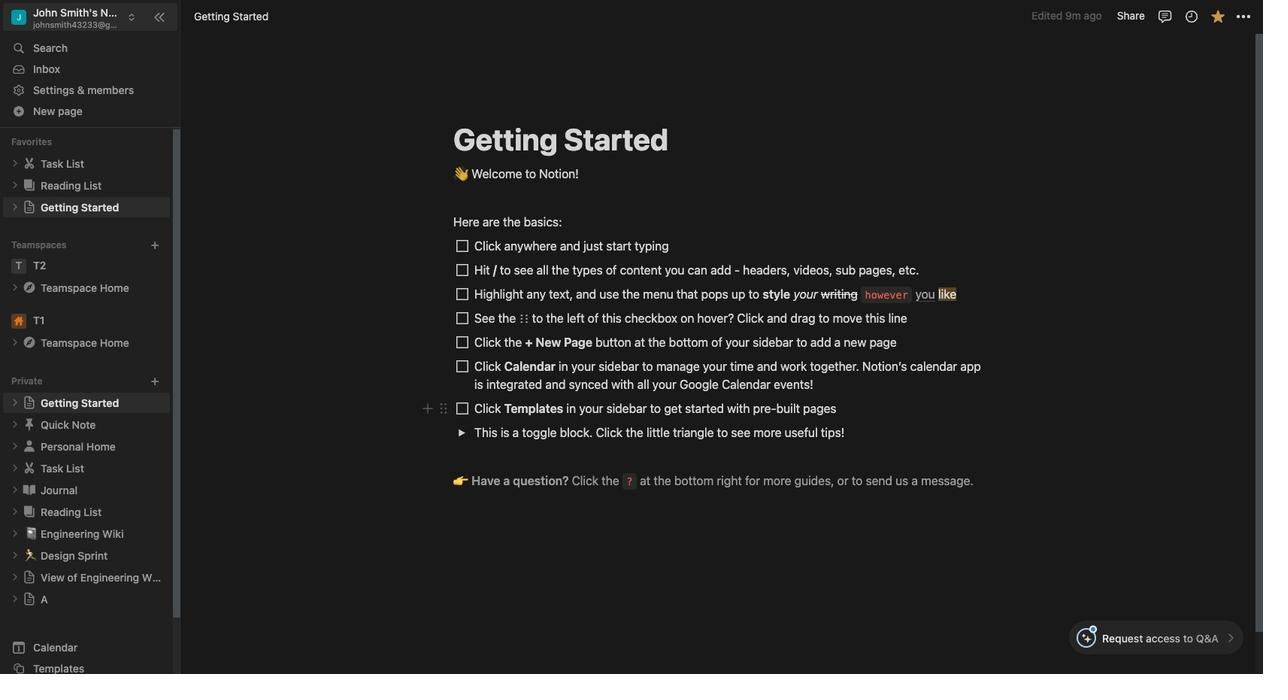 Task type: vqa. For each thing, say whether or not it's contained in the screenshot.
2nd Open image from the top of the page Change page icon
no



Task type: locate. For each thing, give the bounding box(es) containing it.
open image
[[11, 159, 20, 168], [11, 181, 20, 190], [11, 283, 20, 292], [11, 338, 20, 347], [11, 442, 20, 451], [11, 507, 20, 516], [11, 529, 20, 538], [11, 595, 20, 604]]

t image
[[11, 259, 26, 274]]

6 open image from the top
[[11, 507, 20, 516]]

4 open image from the top
[[11, 338, 20, 347]]

open image
[[11, 203, 20, 212], [11, 398, 20, 407], [11, 420, 20, 429], [458, 428, 466, 437], [11, 464, 20, 473], [11, 485, 20, 494], [11, 551, 20, 560], [11, 573, 20, 582]]

updates image
[[1184, 9, 1200, 24]]

new teamspace image
[[150, 240, 160, 250]]

change page icon image
[[22, 156, 37, 171], [22, 178, 37, 193], [23, 200, 36, 214], [22, 280, 37, 295], [22, 335, 37, 350], [23, 396, 36, 409], [22, 417, 37, 432], [22, 439, 37, 454], [22, 461, 37, 476], [22, 482, 37, 497], [22, 504, 37, 519], [23, 570, 36, 584], [23, 592, 36, 606]]

8 open image from the top
[[11, 595, 20, 604]]



Task type: describe. For each thing, give the bounding box(es) containing it.
add a page image
[[150, 376, 160, 387]]

3 open image from the top
[[11, 283, 20, 292]]

favorited image
[[1211, 9, 1226, 24]]

5 open image from the top
[[11, 442, 20, 451]]

comments image
[[1158, 9, 1173, 24]]

👋 image
[[454, 163, 469, 183]]

👉 image
[[454, 470, 469, 490]]

drag image
[[439, 403, 449, 414]]

7 open image from the top
[[11, 529, 20, 538]]

1 open image from the top
[[11, 159, 20, 168]]

🏃 image
[[24, 546, 38, 564]]

click to add below. option-click to add a block above image
[[422, 399, 434, 418]]

close sidebar image
[[153, 11, 166, 23]]

2 open image from the top
[[11, 181, 20, 190]]

📓 image
[[24, 525, 38, 542]]



